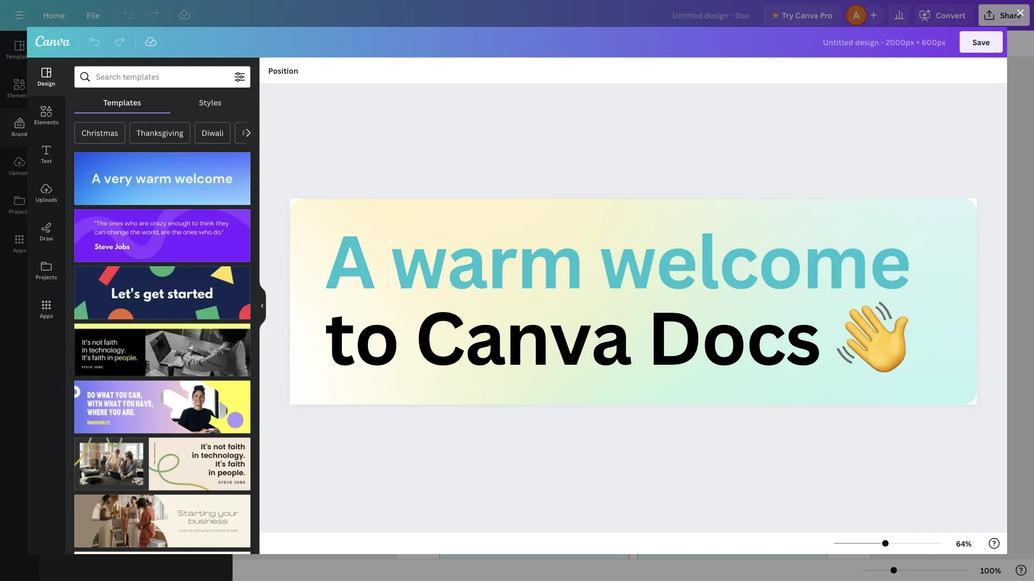 Task type: locate. For each thing, give the bounding box(es) containing it.
1 vertical spatial add
[[633, 403, 651, 416]]

and
[[174, 49, 188, 60], [67, 145, 80, 155], [522, 417, 540, 430]]

add down "brand"
[[110, 145, 124, 155]]

find
[[61, 133, 77, 144]]

0 vertical spatial up
[[109, 49, 119, 60]]

your inside "button"
[[122, 196, 139, 207]]

up right setting
[[109, 49, 119, 60]]

2 vertical spatial and
[[522, 417, 540, 430]]

+ right handy
[[516, 403, 521, 416]]

0 horizontal spatial try canva pro button
[[57, 165, 214, 186]]

checklists,
[[768, 403, 819, 416]]

docs
[[641, 163, 739, 219]]

0 vertical spatial +
[[533, 370, 542, 394]]

finish
[[59, 49, 80, 60]]

1 horizontal spatial try canva pro button
[[764, 4, 841, 26]]

assets
[[141, 133, 164, 144]]

0 vertical spatial templates
[[6, 53, 33, 60]]

we
[[537, 329, 550, 343]]

1. meet the + button
[[440, 370, 602, 394]]

2 horizontal spatial and
[[522, 417, 540, 430]]

you'll
[[578, 329, 603, 343]]

up
[[109, 49, 119, 60], [110, 196, 120, 207]]

your right setting
[[120, 49, 137, 60]]

1 horizontal spatial templates
[[117, 61, 154, 71]]

to canva docs 👋
[[459, 163, 788, 219]]

1 horizontal spatial add
[[633, 403, 651, 416]]

1 vertical spatial kit
[[164, 196, 175, 207]]

try
[[782, 10, 794, 20], [117, 170, 128, 181]]

1 vertical spatial up
[[110, 196, 120, 207]]

more!
[[542, 417, 571, 430]]

you inside button, you can easily add anything to your page - checklists, charts, graphics, and more!
[[562, 403, 580, 416]]

1 horizontal spatial try
[[782, 10, 794, 20]]

templates
[[6, 53, 33, 60], [117, 61, 154, 71]]

side panel tab list
[[0, 31, 39, 263]]

+ right the on the bottom of page
[[533, 370, 542, 394]]

0 vertical spatial try canva pro
[[782, 10, 833, 20]]

pro
[[820, 10, 833, 20], [155, 170, 167, 181]]

0 horizontal spatial you
[[440, 275, 470, 299]]

-
[[762, 403, 766, 416]]

hope
[[764, 255, 805, 278]]

0 vertical spatial kit
[[163, 49, 173, 60]]

your inside button, you can easily add anything to your page - checklists, charts, graphics, and more!
[[711, 403, 734, 416]]

none text field containing to canva docs 👋
[[396, 70, 871, 582]]

apps button
[[0, 225, 39, 263]]

0 horizontal spatial pro
[[155, 170, 167, 181]]

0 horizontal spatial and
[[67, 145, 80, 155]]

find all of your brand assets in one place and quickly add them to your designs.
[[61, 133, 210, 155]]

handy
[[483, 403, 514, 416]]

your right 'set'
[[122, 196, 139, 207]]

0 horizontal spatial try canva pro
[[117, 170, 167, 181]]

page
[[736, 403, 759, 416]]

think
[[552, 329, 575, 343]]

your left page
[[711, 403, 734, 416]]

elements
[[7, 92, 32, 99]]

very
[[489, 255, 525, 278]]

templates inside "button"
[[6, 53, 33, 60]]

1 horizontal spatial +
[[533, 370, 542, 394]]

have
[[612, 255, 651, 278]]

your down in
[[156, 145, 173, 155]]

+ for handy
[[516, 403, 521, 416]]

1 vertical spatial try canva pro button
[[57, 165, 214, 186]]

edit
[[241, 39, 256, 49]]

1 horizontal spatial pro
[[820, 10, 833, 20]]

enjoy
[[474, 275, 518, 299]]

meet
[[457, 370, 499, 394]]

canva inside we're very excited to have you here! we hope you enjoy using canva to create beautiful documents.
[[569, 275, 619, 299]]

all
[[79, 133, 88, 144]]

1 horizontal spatial you
[[562, 403, 580, 416]]

add right easily
[[633, 403, 651, 416]]

here!
[[689, 255, 731, 278]]

uploads
[[9, 169, 30, 176]]

add inside find all of your brand assets in one place and quickly add them to your designs.
[[110, 145, 124, 155]]

your
[[120, 49, 137, 60], [99, 133, 116, 144], [156, 145, 173, 155], [122, 196, 139, 207], [711, 403, 734, 416]]

+
[[533, 370, 542, 394], [516, 403, 521, 416]]

None text field
[[396, 70, 871, 582]]

canva
[[796, 10, 818, 20], [510, 163, 632, 219], [130, 170, 153, 181], [569, 275, 619, 299]]

add
[[110, 145, 124, 155], [633, 403, 651, 416]]

with our handy +
[[440, 403, 521, 416]]

you left enjoy
[[440, 275, 470, 299]]

try canva pro button
[[764, 4, 841, 26], [57, 165, 214, 186]]

add inside button, you can easily add anything to your page - checklists, charts, graphics, and more!
[[633, 403, 651, 416]]

0 vertical spatial and
[[174, 49, 188, 60]]

templates button
[[0, 31, 39, 69]]

0 horizontal spatial try
[[117, 170, 128, 181]]

0 vertical spatial pro
[[820, 10, 833, 20]]

1 vertical spatial and
[[67, 145, 80, 155]]

graphics,
[[475, 417, 519, 430]]

brand inside button
[[11, 130, 27, 138]]

charts,
[[440, 417, 473, 430]]

0 vertical spatial try
[[782, 10, 794, 20]]

documents.
[[440, 296, 536, 320]]

brand button
[[0, 108, 39, 147]]

try canva pro inside main menu bar
[[782, 10, 833, 20]]

1 horizontal spatial try canva pro
[[782, 10, 833, 20]]

0 horizontal spatial +
[[516, 403, 521, 416]]

try canva pro
[[782, 10, 833, 20], [117, 170, 167, 181]]

the
[[502, 370, 530, 394]]

1 horizontal spatial and
[[174, 49, 188, 60]]

brand
[[139, 49, 161, 60], [190, 49, 212, 60], [11, 130, 27, 138], [140, 196, 163, 207]]

our
[[464, 403, 481, 416]]

kit
[[163, 49, 173, 60], [164, 196, 175, 207]]

1 vertical spatial +
[[516, 403, 521, 416]]

up right 'set'
[[110, 196, 120, 207]]

convert
[[936, 10, 966, 20]]

templates inside finish setting up your brand kit and brand templates
[[117, 61, 154, 71]]

apps
[[13, 247, 26, 254]]

you
[[655, 255, 685, 278], [440, 275, 470, 299], [562, 403, 580, 416]]

1 vertical spatial templates
[[117, 61, 154, 71]]

home
[[43, 10, 65, 20]]

elements button
[[0, 69, 39, 108]]

edit design
[[241, 39, 282, 49]]

1 vertical spatial try canva pro
[[117, 170, 167, 181]]

design
[[258, 39, 282, 49]]

1 vertical spatial pro
[[155, 170, 167, 181]]

features
[[496, 329, 534, 343]]

button,
[[524, 403, 560, 416]]

0 vertical spatial add
[[110, 145, 124, 155]]

2 horizontal spatial you
[[655, 255, 685, 278]]

0 horizontal spatial templates
[[6, 53, 33, 60]]

one
[[174, 133, 188, 144]]

to
[[147, 145, 154, 155], [459, 163, 501, 219], [591, 255, 609, 278], [623, 275, 640, 299], [699, 403, 709, 416]]

you left can
[[562, 403, 580, 416]]

0 vertical spatial try canva pro button
[[764, 4, 841, 26]]

0 horizontal spatial add
[[110, 145, 124, 155]]

you right have
[[655, 255, 685, 278]]



Task type: describe. For each thing, give the bounding box(es) containing it.
set up your brand kit button
[[57, 191, 214, 212]]

brand
[[117, 133, 139, 144]]

can
[[583, 403, 600, 416]]

to inside find all of your brand assets in one place and quickly add them to your designs.
[[147, 145, 154, 155]]

convert button
[[915, 4, 974, 26]]

set
[[96, 196, 109, 207]]

excited
[[529, 255, 588, 278]]

kit inside finish setting up your brand kit and brand templates
[[163, 49, 173, 60]]

projects button
[[0, 186, 39, 225]]

anything
[[654, 403, 696, 416]]

projects
[[9, 208, 30, 215]]

up inside "button"
[[110, 196, 120, 207]]

here
[[440, 329, 462, 343]]

we're
[[440, 255, 485, 278]]

easily
[[603, 403, 630, 416]]

hide image
[[232, 280, 239, 332]]

setting
[[82, 49, 107, 60]]

and inside find all of your brand assets in one place and quickly add them to your designs.
[[67, 145, 80, 155]]

1 vertical spatial try
[[117, 170, 128, 181]]

edit design button
[[237, 35, 286, 52]]

them
[[126, 145, 145, 155]]

main menu bar
[[0, 0, 1034, 31]]

six
[[481, 329, 493, 343]]

place
[[190, 133, 210, 144]]

set up your brand kit
[[96, 196, 175, 207]]

uploads button
[[0, 147, 39, 186]]

pro inside main menu bar
[[820, 10, 833, 20]]

👋
[[748, 163, 788, 219]]

to inside button, you can easily add anything to your page - checklists, charts, graphics, and more!
[[699, 403, 709, 416]]

are
[[464, 329, 479, 343]]

of
[[90, 133, 97, 144]]

with
[[440, 403, 462, 416]]

here are six features we think you'll love:
[[440, 329, 627, 343]]

using
[[522, 275, 565, 299]]

home link
[[34, 4, 74, 26]]

designs.
[[175, 145, 204, 155]]

kit inside "button"
[[164, 196, 175, 207]]

love:
[[605, 329, 627, 343]]

quickly
[[82, 145, 108, 155]]

finish setting up your brand kit and brand templates
[[59, 49, 212, 71]]

in
[[166, 133, 172, 144]]

1.
[[440, 370, 453, 394]]

beautiful
[[699, 275, 773, 299]]

try canva pro button inside main menu bar
[[764, 4, 841, 26]]

+ for the
[[533, 370, 542, 394]]

up inside finish setting up your brand kit and brand templates
[[109, 49, 119, 60]]

button, you can easily add anything to your page - checklists, charts, graphics, and more!
[[440, 403, 821, 430]]

and inside finish setting up your brand kit and brand templates
[[174, 49, 188, 60]]

we're very excited to have you here! we hope you enjoy using canva to create beautiful documents.
[[440, 255, 809, 320]]

and inside button, you can easily add anything to your page - checklists, charts, graphics, and more!
[[522, 417, 540, 430]]

button
[[546, 370, 602, 394]]

canva inside main menu bar
[[796, 10, 818, 20]]

your inside finish setting up your brand kit and brand templates
[[120, 49, 137, 60]]

try inside main menu bar
[[782, 10, 794, 20]]

Design title text field
[[664, 4, 760, 26]]

brand inside "button"
[[140, 196, 163, 207]]

we
[[735, 255, 760, 278]]

create
[[644, 275, 696, 299]]

your right of
[[99, 133, 116, 144]]



Task type: vqa. For each thing, say whether or not it's contained in the screenshot.
Stephanie Aranda icon
no



